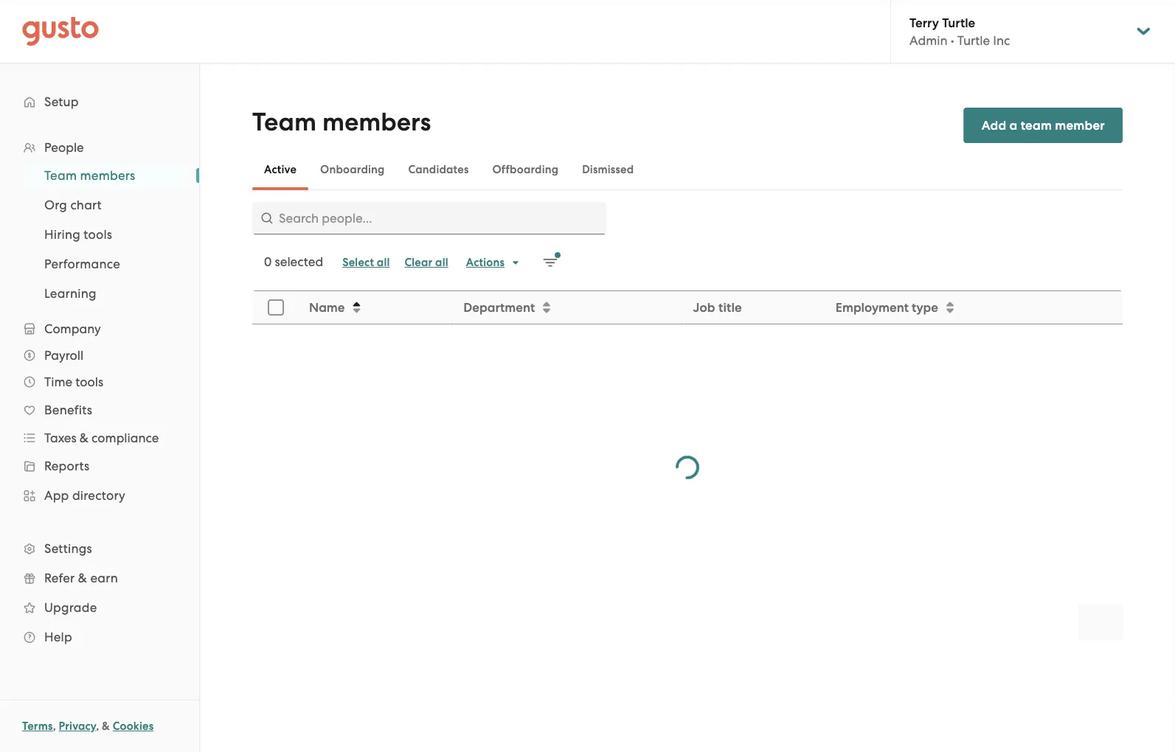 Task type: describe. For each thing, give the bounding box(es) containing it.
list containing team members
[[0, 161, 199, 309]]

settings link
[[15, 536, 185, 562]]

terms
[[22, 720, 53, 734]]

candidates button
[[397, 152, 481, 187]]

company
[[44, 322, 101, 337]]

upgrade link
[[15, 595, 185, 622]]

members inside team members link
[[80, 168, 135, 183]]

2 , from the left
[[96, 720, 99, 734]]

benefits link
[[15, 397, 185, 424]]

setup link
[[15, 89, 185, 115]]

upgrade
[[44, 601, 97, 616]]

admin
[[910, 33, 948, 48]]

refer & earn
[[44, 571, 118, 586]]

dismissed
[[583, 163, 634, 176]]

0 selected
[[264, 255, 323, 269]]

taxes & compliance button
[[15, 425, 185, 452]]

1 vertical spatial turtle
[[958, 33, 991, 48]]

team members inside list
[[44, 168, 135, 183]]

performance
[[44, 257, 120, 272]]

employment type
[[836, 300, 939, 315]]

company button
[[15, 316, 185, 343]]

hiring
[[44, 227, 80, 242]]

loading… image
[[676, 456, 700, 480]]

org
[[44, 198, 67, 213]]

2 vertical spatial &
[[102, 720, 110, 734]]

1 , from the left
[[53, 720, 56, 734]]

select all
[[343, 256, 390, 269]]

job
[[693, 300, 716, 315]]

clear all button
[[398, 251, 456, 275]]

help
[[44, 630, 72, 645]]

time tools button
[[15, 369, 185, 396]]

•
[[951, 33, 955, 48]]

select
[[343, 256, 374, 269]]

add
[[982, 118, 1007, 133]]

title
[[719, 300, 743, 315]]

all for select all
[[377, 256, 390, 269]]

employment type button
[[827, 292, 1123, 323]]

app directory link
[[15, 483, 185, 509]]

terry turtle admin • turtle inc
[[910, 15, 1011, 48]]

onboarding button
[[309, 152, 397, 187]]

privacy
[[59, 720, 96, 734]]

app directory
[[44, 489, 126, 503]]

org chart
[[44, 198, 102, 213]]

0 vertical spatial turtle
[[943, 15, 976, 30]]

people button
[[15, 134, 185, 161]]

selected
[[275, 255, 323, 269]]

time tools
[[44, 375, 103, 390]]

refer & earn link
[[15, 565, 185, 592]]

inc
[[994, 33, 1011, 48]]

offboarding button
[[481, 152, 571, 187]]

0 vertical spatial members
[[323, 107, 431, 137]]

onboarding
[[320, 163, 385, 176]]

active
[[264, 163, 297, 176]]

terms link
[[22, 720, 53, 734]]

benefits
[[44, 403, 92, 418]]

taxes
[[44, 431, 76, 446]]

settings
[[44, 542, 92, 557]]



Task type: vqa. For each thing, say whether or not it's contained in the screenshot.
'tools' inside the the Hiring tools link
yes



Task type: locate. For each thing, give the bounding box(es) containing it.
1 vertical spatial tools
[[75, 375, 103, 390]]

clear all
[[405, 256, 449, 269]]

, left privacy
[[53, 720, 56, 734]]

0 vertical spatial team
[[252, 107, 317, 137]]

team up active
[[252, 107, 317, 137]]

help link
[[15, 624, 185, 651]]

0 horizontal spatial all
[[377, 256, 390, 269]]

directory
[[72, 489, 126, 503]]

Select all rows on this page checkbox
[[260, 292, 292, 324]]

tools for hiring tools
[[84, 227, 112, 242]]

chart
[[70, 198, 102, 213]]

compliance
[[92, 431, 159, 446]]

people
[[44, 140, 84, 155]]

name button
[[300, 292, 453, 323]]

department
[[464, 300, 535, 315]]

all for clear all
[[436, 256, 449, 269]]

all right select
[[377, 256, 390, 269]]

& inside dropdown button
[[80, 431, 89, 446]]

add a team member
[[982, 118, 1106, 133]]

a
[[1010, 118, 1018, 133]]

team members up onboarding button
[[252, 107, 431, 137]]

0 horizontal spatial team members
[[44, 168, 135, 183]]

& for compliance
[[80, 431, 89, 446]]

offboarding
[[493, 163, 559, 176]]

new notifications image
[[543, 252, 561, 270]]

team inside list
[[44, 168, 77, 183]]

terms , privacy , & cookies
[[22, 720, 154, 734]]

0 horizontal spatial members
[[80, 168, 135, 183]]

turtle right '•'
[[958, 33, 991, 48]]

team members
[[252, 107, 431, 137], [44, 168, 135, 183]]

all
[[377, 256, 390, 269], [436, 256, 449, 269]]

list
[[0, 134, 199, 653], [0, 161, 199, 309]]

earn
[[90, 571, 118, 586]]

1 horizontal spatial all
[[436, 256, 449, 269]]

member
[[1056, 118, 1106, 133]]

cookies button
[[113, 718, 154, 736]]

learning
[[44, 286, 96, 301]]

team members link
[[27, 162, 185, 189]]

all inside button
[[377, 256, 390, 269]]

1 horizontal spatial team
[[252, 107, 317, 137]]

home image
[[22, 17, 99, 46]]

members up onboarding button
[[323, 107, 431, 137]]

& left the earn on the bottom left of page
[[78, 571, 87, 586]]

privacy link
[[59, 720, 96, 734]]

, left cookies button at the left
[[96, 720, 99, 734]]

& for earn
[[78, 571, 87, 586]]

terry
[[910, 15, 940, 30]]

tools down payroll dropdown button
[[75, 375, 103, 390]]

cookies
[[113, 720, 154, 734]]

1 horizontal spatial team members
[[252, 107, 431, 137]]

0
[[264, 255, 272, 269]]

department button
[[455, 292, 684, 323]]

0 horizontal spatial team
[[44, 168, 77, 183]]

Search people... field
[[252, 202, 607, 235]]

gusto navigation element
[[0, 63, 199, 676]]

job title
[[693, 300, 743, 315]]

0 selected status
[[264, 255, 323, 269]]

employment
[[836, 300, 909, 315]]

2 list from the top
[[0, 161, 199, 309]]

payroll
[[44, 348, 84, 363]]

learning link
[[27, 281, 185, 307]]

team
[[252, 107, 317, 137], [44, 168, 77, 183]]

all right the clear
[[436, 256, 449, 269]]

turtle up '•'
[[943, 15, 976, 30]]

1 horizontal spatial members
[[323, 107, 431, 137]]

clear
[[405, 256, 433, 269]]

members down people dropdown button
[[80, 168, 135, 183]]

hiring tools
[[44, 227, 112, 242]]

all inside button
[[436, 256, 449, 269]]

1 list from the top
[[0, 134, 199, 653]]

add a team member button
[[965, 108, 1123, 143]]

type
[[912, 300, 939, 315]]

1 vertical spatial &
[[78, 571, 87, 586]]

&
[[80, 431, 89, 446], [78, 571, 87, 586], [102, 720, 110, 734]]

tools down org chart link
[[84, 227, 112, 242]]

0 vertical spatial team members
[[252, 107, 431, 137]]

1 vertical spatial team members
[[44, 168, 135, 183]]

0 horizontal spatial ,
[[53, 720, 56, 734]]

app
[[44, 489, 69, 503]]

1 vertical spatial team
[[44, 168, 77, 183]]

candidates
[[409, 163, 469, 176]]

team
[[1021, 118, 1053, 133]]

& left cookies button at the left
[[102, 720, 110, 734]]

refer
[[44, 571, 75, 586]]

select all button
[[335, 251, 398, 275]]

name
[[309, 300, 345, 315]]

tools for time tools
[[75, 375, 103, 390]]

turtle
[[943, 15, 976, 30], [958, 33, 991, 48]]

1 vertical spatial members
[[80, 168, 135, 183]]

active button
[[252, 152, 309, 187]]

team members tab list
[[252, 149, 1123, 190]]

1 all from the left
[[377, 256, 390, 269]]

performance link
[[27, 251, 185, 278]]

0 vertical spatial &
[[80, 431, 89, 446]]

taxes & compliance
[[44, 431, 159, 446]]

reports
[[44, 459, 90, 474]]

& right taxes
[[80, 431, 89, 446]]

org chart link
[[27, 192, 185, 218]]

setup
[[44, 94, 79, 109]]

dismissed button
[[571, 152, 646, 187]]

actions
[[466, 256, 505, 269]]

actions button
[[459, 251, 529, 275]]

payroll button
[[15, 343, 185, 369]]

hiring tools link
[[27, 221, 185, 248]]

2 all from the left
[[436, 256, 449, 269]]

reports link
[[15, 453, 185, 480]]

list containing people
[[0, 134, 199, 653]]

members
[[323, 107, 431, 137], [80, 168, 135, 183]]

team down people
[[44, 168, 77, 183]]

team members down people dropdown button
[[44, 168, 135, 183]]

tools inside dropdown button
[[75, 375, 103, 390]]

tools
[[84, 227, 112, 242], [75, 375, 103, 390]]

time
[[44, 375, 72, 390]]

0 vertical spatial tools
[[84, 227, 112, 242]]

1 horizontal spatial ,
[[96, 720, 99, 734]]



